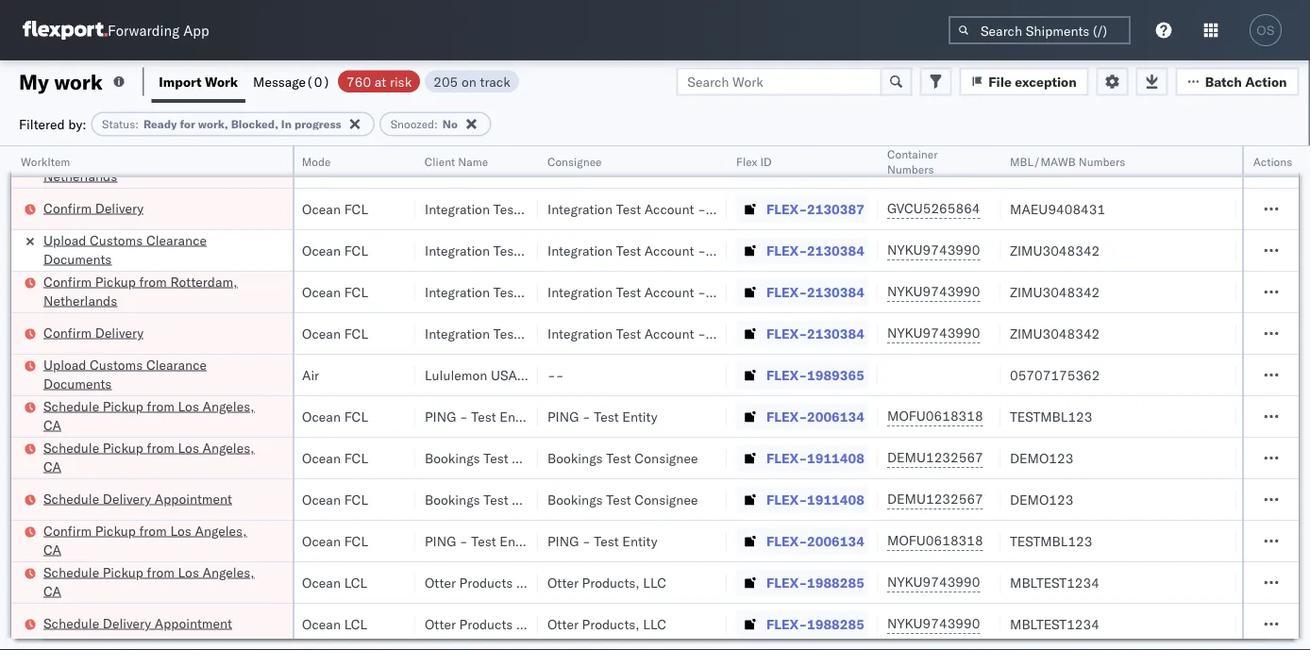 Task type: describe. For each thing, give the bounding box(es) containing it.
11:00 for 11:00 pm pst, feb 6, 2023
[[28, 325, 65, 342]]

ca for first schedule pickup from los angeles, ca button from the top of the page
[[43, 417, 61, 433]]

snooze
[[236, 154, 273, 168]]

1989365
[[807, 367, 864, 383]]

actions
[[1253, 154, 1292, 168]]

flexport. image
[[23, 21, 108, 40]]

1 maeu9408431 from the top
[[1010, 159, 1105, 176]]

mbl/mawb
[[1010, 154, 1076, 168]]

2 demo123 from the top
[[1010, 491, 1073, 508]]

mbl/mawb numbers
[[1010, 154, 1125, 168]]

am for 3:00
[[60, 284, 82, 300]]

4 nyku9743990 from the top
[[887, 574, 980, 590]]

760 at risk
[[346, 73, 412, 90]]

4 confirm from the top
[[43, 324, 92, 341]]

2,
[[151, 159, 163, 176]]

9 fcl from the top
[[344, 533, 368, 549]]

11:00 for 11:00 pm pst, feb 2, 2023
[[28, 159, 65, 176]]

7 ocean from the top
[[302, 450, 341, 466]]

3:00
[[28, 284, 57, 300]]

from for first the confirm pickup from rotterdam, netherlands button from the bottom of the page
[[139, 273, 167, 290]]

id
[[760, 154, 772, 168]]

6 fcl from the top
[[344, 408, 368, 425]]

3:00 am pst, feb 6, 2023
[[28, 284, 192, 300]]

10:00
[[28, 367, 65, 383]]

1 schedule pickup from los angeles, ca button from the top
[[43, 397, 268, 437]]

5 karl from the top
[[709, 325, 733, 342]]

schedule for first schedule delivery appointment button from the bottom of the page
[[43, 615, 99, 631]]

1 flex-1911408 from the top
[[766, 450, 864, 466]]

20
[[1272, 491, 1289, 508]]

confirm inside confirm pickup from los angeles, ca
[[43, 522, 92, 539]]

5:30 for 5:30 am pst, feb 3, 2023
[[28, 201, 57, 217]]

delivery for 1st confirm delivery button
[[95, 200, 144, 216]]

205 on track
[[433, 73, 510, 90]]

2 maeu9408431 from the top
[[1010, 201, 1105, 217]]

4 ocean fcl from the top
[[302, 284, 368, 300]]

3 ocean fcl from the top
[[302, 242, 368, 259]]

delivery for second confirm delivery button from the top of the page
[[95, 324, 144, 341]]

3 integration from the top
[[547, 242, 613, 259]]

1 products from the top
[[459, 574, 513, 591]]

Search Shipments (/) text field
[[949, 16, 1131, 44]]

1 llc from the top
[[643, 574, 666, 591]]

4 ocean from the top
[[302, 284, 341, 300]]

rotterdam, for first the confirm pickup from rotterdam, netherlands button from the bottom of the page
[[170, 273, 237, 290]]

4 lagerfeld from the top
[[737, 284, 793, 300]]

consignee button
[[538, 150, 708, 169]]

3 confirm from the top
[[43, 273, 92, 290]]

7 flex- from the top
[[766, 408, 807, 425]]

6 11:59 from the top
[[28, 616, 65, 632]]

2 schedule delivery appointment button from the top
[[43, 614, 232, 635]]

6, for 11:00 pm pst, feb 6, 2023
[[151, 325, 163, 342]]

(0)
[[306, 73, 330, 90]]

confirm pickup from los angeles, ca link
[[43, 521, 268, 559]]

05707175362
[[1010, 367, 1100, 383]]

1 ocean fcl from the top
[[302, 159, 368, 176]]

4,
[[143, 242, 155, 259]]

1 testmbl123 from the top
[[1010, 408, 1092, 425]]

2 11:59 from the top
[[28, 450, 65, 466]]

3 integration test account - karl lagerfeld from the top
[[547, 242, 793, 259]]

10 flex- from the top
[[766, 533, 807, 549]]

snoozed
[[390, 117, 434, 131]]

wi
[[1292, 491, 1305, 508]]

2 fcl from the top
[[344, 201, 368, 217]]

3 lagerfeld from the top
[[737, 242, 793, 259]]

in
[[281, 117, 292, 131]]

schedule pickup from los angeles, ca for first schedule pickup from los angeles, ca button from the top of the page
[[43, 398, 254, 433]]

flex id
[[736, 154, 772, 168]]

3 karl from the top
[[709, 242, 733, 259]]

1 flex-2130387 from the top
[[766, 159, 864, 176]]

4 karl from the top
[[709, 284, 733, 300]]

9 ocean fcl from the top
[[302, 533, 368, 549]]

1 schedule delivery appointment button from the top
[[43, 489, 232, 510]]

2 confirm pickup from rotterdam, netherlands button from the top
[[43, 272, 268, 312]]

blocked,
[[231, 117, 278, 131]]

import work button
[[151, 60, 245, 103]]

by:
[[68, 116, 86, 132]]

forwarding app link
[[23, 21, 209, 40]]

3,
[[144, 201, 156, 217]]

mode
[[302, 154, 331, 168]]

pickup for first the confirm pickup from rotterdam, netherlands button from the bottom of the page
[[95, 273, 136, 290]]

2 ocean lcl from the top
[[302, 616, 367, 632]]

import work
[[159, 73, 238, 90]]

1 karl from the top
[[709, 159, 733, 176]]

risk
[[390, 73, 412, 90]]

message
[[253, 73, 306, 90]]

pickup for 3rd schedule pickup from los angeles, ca button from the top of the page
[[103, 564, 143, 580]]

client name
[[425, 154, 488, 168]]

3 schedule pickup from los angeles, ca button from the top
[[43, 563, 268, 603]]

los inside confirm pickup from los angeles, ca
[[170, 522, 191, 539]]

name
[[458, 154, 488, 168]]

5:30 am pst, feb 3, 2023
[[28, 201, 192, 217]]

action
[[1245, 73, 1287, 90]]

3 11:59 pm pst, feb 16, 2023 from the top
[[28, 616, 207, 632]]

2 confirm pickup from rotterdam, netherlands from the top
[[43, 273, 237, 309]]

3 16, from the top
[[151, 616, 171, 632]]

rotterdam, for 1st the confirm pickup from rotterdam, netherlands button from the top of the page
[[170, 149, 237, 165]]

os button
[[1244, 8, 1287, 52]]

1 11:59 pm pst, feb 14, 2023 from the top
[[28, 450, 207, 466]]

resize handle column header for consignee
[[704, 146, 727, 650]]

schedule for 3rd schedule pickup from los angeles, ca button from the top of the page
[[43, 564, 99, 580]]

at
[[374, 73, 386, 90]]

mode button
[[293, 150, 396, 169]]

forwarding
[[108, 21, 180, 39]]

delivery for first schedule delivery appointment button from the bottom of the page
[[103, 615, 151, 631]]

deadline
[[28, 154, 74, 168]]

filtered by:
[[19, 116, 86, 132]]

--
[[547, 367, 564, 383]]

2 ocean fcl from the top
[[302, 201, 368, 217]]

usa
[[491, 367, 517, 383]]

container
[[887, 147, 938, 161]]

1 integration from the top
[[547, 159, 613, 176]]

1 confirm pickup from rotterdam, netherlands button from the top
[[43, 148, 268, 187]]

ca for confirm pickup from los angeles, ca button on the bottom left of page
[[43, 541, 61, 558]]

10:00 pm pst, feb 9, 2023
[[28, 367, 199, 383]]

from for 1st the confirm pickup from rotterdam, netherlands button from the top of the page
[[139, 149, 167, 165]]

1 2130387 from the top
[[807, 159, 864, 176]]

on
[[461, 73, 476, 90]]

2 confirm from the top
[[43, 200, 92, 216]]

ready
[[143, 117, 177, 131]]

work,
[[198, 117, 228, 131]]

air
[[302, 367, 319, 383]]

4 integration from the top
[[547, 284, 613, 300]]

consignee inside button
[[547, 154, 602, 168]]

2 testmbl123 from the top
[[1010, 533, 1092, 549]]

1 2130384 from the top
[[807, 242, 864, 259]]

work
[[205, 73, 238, 90]]

schedule delivery appointment for second schedule delivery appointment button from the bottom schedule delivery appointment link
[[43, 490, 232, 507]]

3 nyku9743990 from the top
[[887, 325, 980, 341]]

9 ocean from the top
[[302, 533, 341, 549]]

5:30 for 5:30 pm pst, feb 4, 2023
[[28, 242, 57, 259]]

1 zimu3048342 from the top
[[1010, 242, 1100, 259]]

1 flex- from the top
[[766, 159, 807, 176]]

1 confirm from the top
[[43, 149, 92, 165]]

2 lagerfeld from the top
[[737, 201, 793, 217]]

7 ocean fcl from the top
[[302, 450, 368, 466]]

11 ocean from the top
[[302, 616, 341, 632]]

workitem
[[21, 154, 70, 168]]

forwarding app
[[108, 21, 209, 39]]

1 mbltest1234 from the top
[[1010, 574, 1099, 591]]

for
[[180, 117, 195, 131]]

test 20 wi t
[[1246, 491, 1310, 508]]

6 ocean fcl from the top
[[302, 408, 368, 425]]

11:59 pm pst, feb 13, 2023
[[28, 408, 207, 425]]

container numbers
[[887, 147, 938, 176]]

9 flex- from the top
[[766, 491, 807, 508]]

mbl/mawb numbers button
[[1000, 150, 1218, 169]]

760
[[346, 73, 371, 90]]

2 2006134 from the top
[[807, 533, 864, 549]]

2 2130384 from the top
[[807, 284, 864, 300]]

filtered
[[19, 116, 65, 132]]

file
[[988, 73, 1012, 90]]

5 ocean fcl from the top
[[302, 325, 368, 342]]

11 flex- from the top
[[766, 574, 807, 591]]

confirm delivery link for 1st confirm delivery button
[[43, 199, 144, 218]]

upload customs clearance documents button
[[43, 355, 268, 395]]

deadline button
[[19, 150, 208, 169]]

batch action button
[[1176, 67, 1299, 96]]

2 products from the top
[[459, 616, 513, 632]]

2 11:59 pm pst, feb 16, 2023 from the top
[[28, 574, 207, 591]]

schedule for first schedule pickup from los angeles, ca button from the top of the page
[[43, 398, 99, 414]]

angeles, for confirm pickup from los angeles, ca button on the bottom left of page
[[195, 522, 247, 539]]

1 nyku9743990 from the top
[[887, 242, 980, 258]]

1 flex-2130384 from the top
[[766, 242, 864, 259]]

2 zimu3048342 from the top
[[1010, 284, 1100, 300]]

client
[[425, 154, 455, 168]]

workitem button
[[11, 150, 274, 169]]

schedule for 2nd schedule pickup from los angeles, ca button
[[43, 439, 99, 456]]

customs inside upload customs clearance documents button
[[90, 356, 143, 373]]

11:00 pm pst, feb 2, 2023
[[28, 159, 199, 176]]

1 products, from the top
[[582, 574, 640, 591]]

from for 2nd schedule pickup from los angeles, ca button
[[147, 439, 174, 456]]

status : ready for work, blocked, in progress
[[102, 117, 341, 131]]

8 fcl from the top
[[344, 491, 368, 508]]

status
[[102, 117, 135, 131]]

4 11:59 from the top
[[28, 533, 65, 549]]

inc.
[[521, 367, 543, 383]]

1 appointment from the top
[[155, 490, 232, 507]]

clearance inside button
[[146, 356, 207, 373]]

flex-1989365
[[766, 367, 864, 383]]

confirm pickup from los angeles, ca
[[43, 522, 247, 558]]

1 otter products, llc from the top
[[547, 574, 666, 591]]

5 integration from the top
[[547, 325, 613, 342]]

1 customs from the top
[[90, 232, 143, 248]]

2 flex- from the top
[[766, 201, 807, 217]]

batch
[[1205, 73, 1242, 90]]

2 llc from the top
[[643, 616, 666, 632]]

work
[[54, 68, 103, 94]]

schedule delivery appointment for schedule delivery appointment link related to first schedule delivery appointment button from the bottom of the page
[[43, 615, 232, 631]]

numbers for mbl/mawb numbers
[[1079, 154, 1125, 168]]

6, for 3:00 am pst, feb 6, 2023
[[144, 284, 156, 300]]

lululemon
[[425, 367, 487, 383]]



Task type: locate. For each thing, give the bounding box(es) containing it.
schedule pickup from los angeles, ca down confirm pickup from los angeles, ca button on the bottom left of page
[[43, 564, 254, 599]]

2 am from the top
[[60, 284, 82, 300]]

schedule delivery appointment button down confirm pickup from los angeles, ca
[[43, 614, 232, 635]]

0 vertical spatial 2130384
[[807, 242, 864, 259]]

1 vertical spatial 14,
[[151, 491, 171, 508]]

pickup for confirm pickup from los angeles, ca button on the bottom left of page
[[95, 522, 136, 539]]

0 vertical spatial flex-2006134
[[766, 408, 864, 425]]

1 vertical spatial am
[[60, 284, 82, 300]]

resize handle column header for deadline
[[204, 146, 227, 650]]

-
[[698, 159, 706, 176], [698, 201, 706, 217], [698, 242, 706, 259], [698, 284, 706, 300], [698, 325, 706, 342], [547, 367, 556, 383], [556, 367, 564, 383], [460, 408, 468, 425], [582, 408, 590, 425], [460, 533, 468, 549], [582, 533, 590, 549], [516, 574, 524, 591], [516, 616, 524, 632]]

flex-1988285
[[766, 574, 864, 591], [766, 616, 864, 632]]

0 vertical spatial upload customs clearance documents
[[43, 232, 207, 267]]

0 vertical spatial confirm pickup from rotterdam, netherlands button
[[43, 148, 268, 187]]

0 vertical spatial clearance
[[146, 232, 207, 248]]

confirm pickup from rotterdam, netherlands down 4,
[[43, 273, 237, 309]]

5:30 down 'workitem'
[[28, 201, 57, 217]]

clearance down 3,
[[146, 232, 207, 248]]

9,
[[151, 367, 163, 383]]

flex-2130387 right flex
[[766, 159, 864, 176]]

flex
[[736, 154, 757, 168]]

numbers
[[1079, 154, 1125, 168], [887, 162, 934, 176]]

schedule pickup from los angeles, ca button down upload customs clearance documents button
[[43, 397, 268, 437]]

1 vertical spatial appointment
[[155, 615, 232, 631]]

ca for 3rd schedule pickup from los angeles, ca button from the top of the page
[[43, 583, 61, 599]]

6 ocean from the top
[[302, 408, 341, 425]]

2 lcl from the top
[[344, 616, 367, 632]]

confirm delivery down 3:00 am pst, feb 6, 2023
[[43, 324, 144, 341]]

0 vertical spatial upload
[[43, 232, 86, 248]]

1 vertical spatial 2006134
[[807, 533, 864, 549]]

delivery for second schedule delivery appointment button from the bottom
[[103, 490, 151, 507]]

14, up confirm pickup from los angeles, ca link
[[151, 491, 171, 508]]

schedule pickup from los angeles, ca down upload customs clearance documents button
[[43, 398, 254, 433]]

2 integration test account - karl lagerfeld from the top
[[547, 201, 793, 217]]

1 upload customs clearance documents from the top
[[43, 232, 207, 267]]

flex-1989365 button
[[736, 362, 868, 388], [736, 362, 868, 388]]

0 horizontal spatial numbers
[[887, 162, 934, 176]]

1 vertical spatial upload
[[43, 356, 86, 373]]

1 vertical spatial llc
[[643, 616, 666, 632]]

resize handle column header for container numbers
[[978, 146, 1000, 650]]

2 vertical spatial schedule pickup from los angeles, ca
[[43, 564, 254, 599]]

flex id button
[[727, 150, 859, 169]]

1 vertical spatial testmbl123
[[1010, 533, 1092, 549]]

ca for 2nd schedule pickup from los angeles, ca button
[[43, 458, 61, 475]]

1 lcl from the top
[[344, 574, 367, 591]]

netherlands up 11:00 pm pst, feb 6, 2023
[[43, 292, 117, 309]]

1 confirm pickup from rotterdam, netherlands from the top
[[43, 149, 237, 184]]

0 vertical spatial ocean lcl
[[302, 574, 367, 591]]

2 vertical spatial schedule pickup from los angeles, ca button
[[43, 563, 268, 603]]

schedule delivery appointment up confirm pickup from los angeles, ca
[[43, 490, 232, 507]]

resize handle column header for mbl/mawb numbers
[[1214, 146, 1236, 650]]

0 vertical spatial testmbl123
[[1010, 408, 1092, 425]]

1 vertical spatial zimu3048342
[[1010, 284, 1100, 300]]

confirm pickup from los angeles, ca button
[[43, 521, 268, 561]]

4 integration test account - karl lagerfeld from the top
[[547, 284, 793, 300]]

13,
[[151, 408, 171, 425]]

: left no
[[434, 117, 438, 131]]

1 1988285 from the top
[[807, 574, 864, 591]]

los
[[178, 398, 199, 414], [178, 439, 199, 456], [170, 522, 191, 539], [178, 564, 199, 580]]

1 vertical spatial flex-1988285
[[766, 616, 864, 632]]

2 flex-2130384 from the top
[[766, 284, 864, 300]]

confirm pickup from rotterdam, netherlands link for first the confirm pickup from rotterdam, netherlands button from the bottom of the page
[[43, 272, 268, 310]]

0 vertical spatial products
[[459, 574, 513, 591]]

documents up 11:59 pm pst, feb 13, 2023
[[43, 375, 112, 392]]

2 ca from the top
[[43, 458, 61, 475]]

2 gvcu5265864 from the top
[[887, 200, 980, 217]]

exception
[[1015, 73, 1077, 90]]

progress
[[294, 117, 341, 131]]

11:59 pm pst, feb 16, 2023
[[28, 533, 207, 549], [28, 574, 207, 591], [28, 616, 207, 632]]

appointment
[[155, 490, 232, 507], [155, 615, 232, 631]]

file exception button
[[959, 67, 1089, 96], [959, 67, 1089, 96]]

confirm delivery link down 3:00 am pst, feb 6, 2023
[[43, 323, 144, 342]]

0 vertical spatial lcl
[[344, 574, 367, 591]]

1 vertical spatial otter products, llc
[[547, 616, 666, 632]]

resize handle column header for workitem
[[270, 146, 293, 650]]

schedule
[[43, 398, 99, 414], [43, 439, 99, 456], [43, 490, 99, 507], [43, 564, 99, 580], [43, 615, 99, 631]]

2 11:59 pm pst, feb 14, 2023 from the top
[[28, 491, 207, 508]]

confirm delivery button up 5:30 pm pst, feb 4, 2023
[[43, 199, 144, 219]]

0 vertical spatial schedule delivery appointment button
[[43, 489, 232, 510]]

0 vertical spatial zimu3048342
[[1010, 242, 1100, 259]]

2 confirm pickup from rotterdam, netherlands link from the top
[[43, 272, 268, 310]]

delivery down 3:00 am pst, feb 6, 2023
[[95, 324, 144, 341]]

1 vertical spatial 2130387
[[807, 201, 864, 217]]

1 11:59 pm pst, feb 16, 2023 from the top
[[28, 533, 207, 549]]

1 mofu0618318 from the top
[[887, 408, 983, 424]]

0 vertical spatial upload customs clearance documents link
[[43, 231, 268, 269]]

2 netherlands from the top
[[43, 292, 117, 309]]

5 11:59 from the top
[[28, 574, 65, 591]]

schedule pickup from los angeles, ca link down 13,
[[43, 438, 268, 476]]

upload inside button
[[43, 356, 86, 373]]

1 vertical spatial otter products - test account
[[425, 616, 606, 632]]

1 vertical spatial netherlands
[[43, 292, 117, 309]]

11:59 pm pst, feb 14, 2023 down 11:59 pm pst, feb 13, 2023
[[28, 450, 207, 466]]

1 vertical spatial maeu9408431
[[1010, 201, 1105, 217]]

schedule pickup from los angeles, ca link for first schedule pickup from los angeles, ca button from the top of the page
[[43, 397, 268, 435]]

upload customs clearance documents link down 3,
[[43, 231, 268, 269]]

2 schedule from the top
[[43, 439, 99, 456]]

delivery left 3,
[[95, 200, 144, 216]]

11:59 pm pst, feb 14, 2023
[[28, 450, 207, 466], [28, 491, 207, 508]]

delivery down confirm pickup from los angeles, ca
[[103, 615, 151, 631]]

clearance
[[146, 232, 207, 248], [146, 356, 207, 373]]

0 vertical spatial 11:59 pm pst, feb 16, 2023
[[28, 533, 207, 549]]

feb
[[124, 159, 148, 176], [117, 201, 141, 217], [116, 242, 140, 259], [117, 284, 141, 300], [124, 325, 148, 342], [124, 367, 148, 383], [124, 408, 148, 425], [124, 450, 148, 466], [124, 491, 148, 508], [124, 533, 148, 549], [124, 574, 148, 591], [124, 616, 148, 632]]

1 vertical spatial confirm delivery
[[43, 324, 144, 341]]

schedule pickup from los angeles, ca link
[[43, 397, 268, 435], [43, 438, 268, 476], [43, 563, 268, 601]]

2 vertical spatial schedule pickup from los angeles, ca link
[[43, 563, 268, 601]]

1 vertical spatial 6,
[[151, 325, 163, 342]]

schedule delivery appointment link for second schedule delivery appointment button from the bottom
[[43, 489, 232, 508]]

netherlands for 1st the confirm pickup from rotterdam, netherlands button from the top of the page
[[43, 168, 117, 184]]

5 ocean from the top
[[302, 325, 341, 342]]

upload customs clearance documents inside upload customs clearance documents button
[[43, 356, 207, 392]]

upload customs clearance documents link up 13,
[[43, 355, 268, 393]]

t
[[1309, 491, 1310, 508]]

2 schedule pickup from los angeles, ca button from the top
[[43, 438, 268, 478]]

2 vertical spatial zimu3048342
[[1010, 325, 1100, 342]]

1 upload from the top
[[43, 232, 86, 248]]

1988285
[[807, 574, 864, 591], [807, 616, 864, 632]]

3 11:59 from the top
[[28, 491, 65, 508]]

flex-2130387 button
[[736, 154, 868, 181], [736, 154, 868, 181], [736, 196, 868, 222], [736, 196, 868, 222]]

1 vertical spatial schedule pickup from los angeles, ca button
[[43, 438, 268, 478]]

no
[[442, 117, 458, 131]]

documents for second upload customs clearance documents link from the top
[[43, 375, 112, 392]]

confirm pickup from rotterdam, netherlands link up 3,
[[43, 148, 268, 185]]

schedule delivery appointment link down confirm pickup from los angeles, ca
[[43, 614, 232, 633]]

: for status
[[135, 117, 139, 131]]

1 vertical spatial upload customs clearance documents
[[43, 356, 207, 392]]

documents up 3:00 am pst, feb 6, 2023
[[43, 251, 112, 267]]

flex-2130384
[[766, 242, 864, 259], [766, 284, 864, 300], [766, 325, 864, 342]]

am down 'deadline'
[[60, 201, 82, 217]]

lululemon usa inc. test
[[425, 367, 577, 383]]

1 demo123 from the top
[[1010, 450, 1073, 466]]

: for snoozed
[[434, 117, 438, 131]]

2 : from the left
[[434, 117, 438, 131]]

angeles, for 2nd schedule pickup from los angeles, ca button
[[202, 439, 254, 456]]

2 integration from the top
[[547, 201, 613, 217]]

2 mofu0618318 from the top
[[887, 532, 983, 549]]

schedule delivery appointment link for first schedule delivery appointment button from the bottom of the page
[[43, 614, 232, 633]]

0 vertical spatial confirm delivery link
[[43, 199, 144, 218]]

my
[[19, 68, 49, 94]]

numbers inside button
[[1079, 154, 1125, 168]]

5:30 up 3:00
[[28, 242, 57, 259]]

205
[[433, 73, 458, 90]]

schedule delivery appointment link up confirm pickup from los angeles, ca
[[43, 489, 232, 508]]

3 flex-2130384 from the top
[[766, 325, 864, 342]]

confirm delivery link up 5:30 pm pst, feb 4, 2023
[[43, 199, 144, 218]]

1 vertical spatial customs
[[90, 356, 143, 373]]

1 vertical spatial gvcu5265864
[[887, 200, 980, 217]]

numbers for container numbers
[[887, 162, 934, 176]]

0 vertical spatial llc
[[643, 574, 666, 591]]

confirm delivery down 11:00 pm pst, feb 2, 2023
[[43, 200, 144, 216]]

1 vertical spatial products
[[459, 616, 513, 632]]

schedule pickup from los angeles, ca link down confirm pickup from los angeles, ca button on the bottom left of page
[[43, 563, 268, 601]]

consignee
[[547, 154, 602, 168], [512, 450, 575, 466], [635, 450, 698, 466], [512, 491, 575, 508], [635, 491, 698, 508]]

pm
[[68, 159, 89, 176], [60, 242, 81, 259], [68, 325, 89, 342], [68, 367, 89, 383], [68, 408, 89, 425], [68, 450, 89, 466], [68, 491, 89, 508], [68, 533, 89, 549], [68, 574, 89, 591], [68, 616, 89, 632]]

1 horizontal spatial numbers
[[1079, 154, 1125, 168]]

1 clearance from the top
[[146, 232, 207, 248]]

1 vertical spatial confirm delivery link
[[43, 323, 144, 342]]

from for 3rd schedule pickup from los angeles, ca button from the top of the page
[[147, 564, 174, 580]]

track
[[480, 73, 510, 90]]

Search Work text field
[[676, 67, 882, 96]]

entity
[[500, 408, 535, 425], [622, 408, 657, 425], [500, 533, 535, 549], [622, 533, 657, 549]]

flex-1911408
[[766, 450, 864, 466], [766, 491, 864, 508]]

1 documents from the top
[[43, 251, 112, 267]]

2 schedule delivery appointment link from the top
[[43, 614, 232, 633]]

1 vertical spatial flex-2130387
[[766, 201, 864, 217]]

2 vertical spatial 16,
[[151, 616, 171, 632]]

0 vertical spatial confirm pickup from rotterdam, netherlands
[[43, 149, 237, 184]]

3 flex- from the top
[[766, 242, 807, 259]]

2 schedule delivery appointment from the top
[[43, 615, 232, 631]]

1 2006134 from the top
[[807, 408, 864, 425]]

0 vertical spatial 1988285
[[807, 574, 864, 591]]

netherlands up 5:30 am pst, feb 3, 2023
[[43, 168, 117, 184]]

upload customs clearance documents down 11:00 pm pst, feb 6, 2023
[[43, 356, 207, 392]]

1 vertical spatial confirm delivery button
[[43, 323, 144, 344]]

1 vertical spatial 2130384
[[807, 284, 864, 300]]

1 schedule pickup from los angeles, ca from the top
[[43, 398, 254, 433]]

2 mbltest1234 from the top
[[1010, 616, 1099, 632]]

: left ready
[[135, 117, 139, 131]]

12 flex- from the top
[[766, 616, 807, 632]]

0 vertical spatial confirm delivery button
[[43, 199, 144, 219]]

flex-2130387 down flex id button
[[766, 201, 864, 217]]

schedule pickup from los angeles, ca link down upload customs clearance documents button
[[43, 397, 268, 435]]

0 vertical spatial 11:00
[[28, 159, 65, 176]]

flex-2130384 button
[[736, 237, 868, 264], [736, 237, 868, 264], [736, 279, 868, 305], [736, 279, 868, 305], [736, 320, 868, 347], [736, 320, 868, 347]]

zimu3048342
[[1010, 242, 1100, 259], [1010, 284, 1100, 300], [1010, 325, 1100, 342]]

8 ocean from the top
[[302, 491, 341, 508]]

numbers right mbl/mawb
[[1079, 154, 1125, 168]]

message (0)
[[253, 73, 330, 90]]

2130387 right id
[[807, 159, 864, 176]]

1 vertical spatial ocean lcl
[[302, 616, 367, 632]]

netherlands for first the confirm pickup from rotterdam, netherlands button from the bottom of the page
[[43, 292, 117, 309]]

1 vertical spatial upload customs clearance documents link
[[43, 355, 268, 393]]

maeu9408431
[[1010, 159, 1105, 176], [1010, 201, 1105, 217]]

ping
[[425, 408, 456, 425], [547, 408, 579, 425], [425, 533, 456, 549], [547, 533, 579, 549]]

delivery up confirm pickup from los angeles, ca
[[103, 490, 151, 507]]

2 upload customs clearance documents from the top
[[43, 356, 207, 392]]

ca inside confirm pickup from los angeles, ca
[[43, 541, 61, 558]]

3 fcl from the top
[[344, 242, 368, 259]]

karl
[[709, 159, 733, 176], [709, 201, 733, 217], [709, 242, 733, 259], [709, 284, 733, 300], [709, 325, 733, 342]]

bookings
[[425, 450, 480, 466], [547, 450, 603, 466], [425, 491, 480, 508], [547, 491, 603, 508]]

3 ocean from the top
[[302, 242, 341, 259]]

0 vertical spatial otter products, llc
[[547, 574, 666, 591]]

0 vertical spatial appointment
[[155, 490, 232, 507]]

2 demu1232567 from the top
[[887, 491, 983, 507]]

1 vertical spatial schedule delivery appointment button
[[43, 614, 232, 635]]

1 demu1232567 from the top
[[887, 449, 983, 466]]

2 1988285 from the top
[[807, 616, 864, 632]]

pickup for 2nd schedule pickup from los angeles, ca button
[[103, 439, 143, 456]]

1 vertical spatial confirm pickup from rotterdam, netherlands link
[[43, 272, 268, 310]]

confirm delivery for confirm delivery link associated with second confirm delivery button from the top of the page
[[43, 324, 144, 341]]

11:00 down filtered
[[28, 159, 65, 176]]

confirm pickup from rotterdam, netherlands link down 4,
[[43, 272, 268, 310]]

14, down 13,
[[151, 450, 171, 466]]

lcl
[[344, 574, 367, 591], [344, 616, 367, 632]]

1 vertical spatial schedule delivery appointment link
[[43, 614, 232, 633]]

schedule delivery appointment link
[[43, 489, 232, 508], [43, 614, 232, 633]]

confirm delivery
[[43, 200, 144, 216], [43, 324, 144, 341]]

1 vertical spatial 1988285
[[807, 616, 864, 632]]

0 vertical spatial am
[[60, 201, 82, 217]]

maeu9408431 down mbl/mawb numbers
[[1010, 201, 1105, 217]]

schedule pickup from los angeles, ca button down 13,
[[43, 438, 268, 478]]

1 vertical spatial 11:59 pm pst, feb 16, 2023
[[28, 574, 207, 591]]

0 vertical spatial 11:59 pm pst, feb 14, 2023
[[28, 450, 207, 466]]

1 vertical spatial 1911408
[[807, 491, 864, 508]]

1 vertical spatial 11:59 pm pst, feb 14, 2023
[[28, 491, 207, 508]]

6, up 9, at bottom left
[[151, 325, 163, 342]]

confirm pickup from rotterdam, netherlands link for 1st the confirm pickup from rotterdam, netherlands button from the top of the page
[[43, 148, 268, 185]]

pickup for first schedule pickup from los angeles, ca button from the top of the page
[[103, 398, 143, 414]]

2 flex-2130387 from the top
[[766, 201, 864, 217]]

0 vertical spatial 2130387
[[807, 159, 864, 176]]

upload down 11:00 pm pst, feb 6, 2023
[[43, 356, 86, 373]]

documents for second upload customs clearance documents link from the bottom of the page
[[43, 251, 112, 267]]

schedule pickup from los angeles, ca down 13,
[[43, 439, 254, 475]]

2 nyku9743990 from the top
[[887, 283, 980, 300]]

5 fcl from the top
[[344, 325, 368, 342]]

0 vertical spatial rotterdam,
[[170, 149, 237, 165]]

confirm pickup from rotterdam, netherlands up 3,
[[43, 149, 237, 184]]

0 vertical spatial flex-1911408
[[766, 450, 864, 466]]

1 confirm pickup from rotterdam, netherlands link from the top
[[43, 148, 268, 185]]

flex-2006134
[[766, 408, 864, 425], [766, 533, 864, 549]]

11:59 pm pst, feb 14, 2023 up confirm pickup from los angeles, ca
[[28, 491, 207, 508]]

1 14, from the top
[[151, 450, 171, 466]]

operator
[[1246, 154, 1291, 168]]

flex-
[[766, 159, 807, 176], [766, 201, 807, 217], [766, 242, 807, 259], [766, 284, 807, 300], [766, 325, 807, 342], [766, 367, 807, 383], [766, 408, 807, 425], [766, 450, 807, 466], [766, 491, 807, 508], [766, 533, 807, 549], [766, 574, 807, 591], [766, 616, 807, 632]]

1 : from the left
[[135, 117, 139, 131]]

0 vertical spatial schedule pickup from los angeles, ca link
[[43, 397, 268, 435]]

1 vertical spatial mbltest1234
[[1010, 616, 1099, 632]]

upload down 5:30 am pst, feb 3, 2023
[[43, 232, 86, 248]]

2 otter products - test account from the top
[[425, 616, 606, 632]]

schedule pickup from los angeles, ca button down confirm pickup from los angeles, ca button on the bottom left of page
[[43, 563, 268, 603]]

0 vertical spatial gvcu5265864
[[887, 159, 980, 175]]

schedule pickup from los angeles, ca for 3rd schedule pickup from los angeles, ca button from the top of the page
[[43, 564, 254, 599]]

8 ocean fcl from the top
[[302, 491, 368, 508]]

2 karl from the top
[[709, 201, 733, 217]]

2 vertical spatial 2130384
[[807, 325, 864, 342]]

1911408
[[807, 450, 864, 466], [807, 491, 864, 508]]

pst,
[[92, 159, 121, 176], [85, 201, 114, 217], [84, 242, 113, 259], [85, 284, 114, 300], [92, 325, 121, 342], [92, 367, 121, 383], [92, 408, 121, 425], [92, 450, 121, 466], [92, 491, 121, 508], [92, 533, 121, 549], [92, 574, 121, 591], [92, 616, 121, 632]]

otter
[[425, 574, 456, 591], [547, 574, 579, 591], [425, 616, 456, 632], [547, 616, 579, 632]]

1 vertical spatial confirm pickup from rotterdam, netherlands button
[[43, 272, 268, 312]]

schedule pickup from los angeles, ca link for 3rd schedule pickup from los angeles, ca button from the top of the page
[[43, 563, 268, 601]]

angeles,
[[202, 398, 254, 414], [202, 439, 254, 456], [195, 522, 247, 539], [202, 564, 254, 580]]

integration test account - karl lagerfeld
[[547, 159, 793, 176], [547, 201, 793, 217], [547, 242, 793, 259], [547, 284, 793, 300], [547, 325, 793, 342]]

2 confirm delivery link from the top
[[43, 323, 144, 342]]

maeu9408431 down exception
[[1010, 159, 1105, 176]]

angeles, inside confirm pickup from los angeles, ca
[[195, 522, 247, 539]]

2 vertical spatial flex-2130384
[[766, 325, 864, 342]]

1 5:30 from the top
[[28, 201, 57, 217]]

numbers down container
[[887, 162, 934, 176]]

confirm delivery for confirm delivery link related to 1st confirm delivery button
[[43, 200, 144, 216]]

0 vertical spatial 6,
[[144, 284, 156, 300]]

am for 5:30
[[60, 201, 82, 217]]

upload customs clearance documents down 5:30 am pst, feb 3, 2023
[[43, 232, 207, 267]]

0 vertical spatial 16,
[[151, 533, 171, 549]]

5:30
[[28, 201, 57, 217], [28, 242, 57, 259]]

customs down 11:00 pm pst, feb 6, 2023
[[90, 356, 143, 373]]

resize handle column header for flex id
[[855, 146, 878, 650]]

2 appointment from the top
[[155, 615, 232, 631]]

10 ocean from the top
[[302, 574, 341, 591]]

schedule pickup from los angeles, ca for 2nd schedule pickup from los angeles, ca button
[[43, 439, 254, 475]]

schedule pickup from los angeles, ca link for 2nd schedule pickup from los angeles, ca button
[[43, 438, 268, 476]]

1 horizontal spatial :
[[434, 117, 438, 131]]

os
[[1257, 23, 1275, 37]]

2130387 down flex id button
[[807, 201, 864, 217]]

schedule pickup from los angeles, ca button
[[43, 397, 268, 437], [43, 438, 268, 478], [43, 563, 268, 603]]

5 nyku9743990 from the top
[[887, 615, 980, 632]]

resize handle column header for client name
[[515, 146, 538, 650]]

0 vertical spatial maeu9408431
[[1010, 159, 1105, 176]]

confirm delivery link
[[43, 199, 144, 218], [43, 323, 144, 342]]

test
[[547, 367, 577, 383]]

pickup inside confirm pickup from los angeles, ca
[[95, 522, 136, 539]]

4 ca from the top
[[43, 583, 61, 599]]

clearance up 13,
[[146, 356, 207, 373]]

3 schedule pickup from los angeles, ca from the top
[[43, 564, 254, 599]]

schedule delivery appointment button up confirm pickup from los angeles, ca
[[43, 489, 232, 510]]

from for first schedule pickup from los angeles, ca button from the top of the page
[[147, 398, 174, 414]]

0 vertical spatial flex-2130384
[[766, 242, 864, 259]]

resize handle column header
[[204, 146, 227, 650], [270, 146, 293, 650], [270, 146, 293, 650], [393, 146, 415, 650], [515, 146, 538, 650], [704, 146, 727, 650], [855, 146, 878, 650], [978, 146, 1000, 650], [1214, 146, 1236, 650], [1276, 146, 1299, 650]]

1 confirm delivery link from the top
[[43, 199, 144, 218]]

0 vertical spatial 2006134
[[807, 408, 864, 425]]

5:30 pm pst, feb 4, 2023
[[28, 242, 191, 259]]

documents inside button
[[43, 375, 112, 392]]

import
[[159, 73, 202, 90]]

1 vertical spatial rotterdam,
[[170, 273, 237, 290]]

1 upload customs clearance documents link from the top
[[43, 231, 268, 269]]

0 vertical spatial 5:30
[[28, 201, 57, 217]]

confirm pickup from rotterdam, netherlands button down 4,
[[43, 272, 268, 312]]

angeles, for 3rd schedule pickup from los angeles, ca button from the top of the page
[[202, 564, 254, 580]]

1 vertical spatial flex-1911408
[[766, 491, 864, 508]]

schedule delivery appointment down confirm pickup from los angeles, ca
[[43, 615, 232, 631]]

confirm pickup from rotterdam, netherlands button
[[43, 148, 268, 187], [43, 272, 268, 312]]

11:00 up 10:00
[[28, 325, 65, 342]]

0 vertical spatial schedule delivery appointment link
[[43, 489, 232, 508]]

1 ocean from the top
[[302, 159, 341, 176]]

am right 3:00
[[60, 284, 82, 300]]

container numbers button
[[878, 143, 982, 176]]

1 vertical spatial mofu0618318
[[887, 532, 983, 549]]

batch action
[[1205, 73, 1287, 90]]

client name button
[[415, 150, 519, 169]]

angeles, for first schedule pickup from los angeles, ca button from the top of the page
[[202, 398, 254, 414]]

1 1911408 from the top
[[807, 450, 864, 466]]

from for confirm pickup from los angeles, ca button on the bottom left of page
[[139, 522, 167, 539]]

1 vertical spatial 16,
[[151, 574, 171, 591]]

app
[[183, 21, 209, 39]]

2 flex-1911408 from the top
[[766, 491, 864, 508]]

1 vertical spatial clearance
[[146, 356, 207, 373]]

0 vertical spatial confirm delivery
[[43, 200, 144, 216]]

2 vertical spatial 11:59 pm pst, feb 16, 2023
[[28, 616, 207, 632]]

1 vertical spatial flex-2006134
[[766, 533, 864, 549]]

2 schedule pickup from los angeles, ca from the top
[[43, 439, 254, 475]]

1 schedule pickup from los angeles, ca link from the top
[[43, 397, 268, 435]]

upload customs clearance documents
[[43, 232, 207, 267], [43, 356, 207, 392]]

customs down 5:30 am pst, feb 3, 2023
[[90, 232, 143, 248]]

pickup
[[95, 149, 136, 165], [95, 273, 136, 290], [103, 398, 143, 414], [103, 439, 143, 456], [95, 522, 136, 539], [103, 564, 143, 580]]

account
[[644, 159, 694, 176], [644, 201, 694, 217], [644, 242, 694, 259], [644, 284, 694, 300], [644, 325, 694, 342], [556, 574, 606, 591], [556, 616, 606, 632]]

0 vertical spatial schedule pickup from los angeles, ca button
[[43, 397, 268, 437]]

confirm delivery link for second confirm delivery button from the top of the page
[[43, 323, 144, 342]]

confirm delivery button down 3:00 am pst, feb 6, 2023
[[43, 323, 144, 344]]

appointment up confirm pickup from los angeles, ca link
[[155, 490, 232, 507]]

demo123
[[1010, 450, 1073, 466], [1010, 491, 1073, 508]]

1 vertical spatial lcl
[[344, 616, 367, 632]]

2 upload customs clearance documents link from the top
[[43, 355, 268, 393]]

1 vertical spatial products,
[[582, 616, 640, 632]]

4 schedule from the top
[[43, 564, 99, 580]]

testmbl123
[[1010, 408, 1092, 425], [1010, 533, 1092, 549]]

1 vertical spatial 11:00
[[28, 325, 65, 342]]

from inside confirm pickup from los angeles, ca
[[139, 522, 167, 539]]

0 vertical spatial netherlands
[[43, 168, 117, 184]]

4 fcl from the top
[[344, 284, 368, 300]]

numbers inside container numbers
[[887, 162, 934, 176]]

test
[[1246, 491, 1269, 508]]

2 flex-1988285 from the top
[[766, 616, 864, 632]]

snoozed : no
[[390, 117, 458, 131]]

llc
[[643, 574, 666, 591], [643, 616, 666, 632]]

5 schedule from the top
[[43, 615, 99, 631]]

integration
[[547, 159, 613, 176], [547, 201, 613, 217], [547, 242, 613, 259], [547, 284, 613, 300], [547, 325, 613, 342]]

schedule for second schedule delivery appointment button from the bottom
[[43, 490, 99, 507]]

6, down 4,
[[144, 284, 156, 300]]

documents
[[43, 251, 112, 267], [43, 375, 112, 392]]

5 integration test account - karl lagerfeld from the top
[[547, 325, 793, 342]]

pickup for 1st the confirm pickup from rotterdam, netherlands button from the top of the page
[[95, 149, 136, 165]]

11:00 pm pst, feb 6, 2023
[[28, 325, 199, 342]]

otter products - test account
[[425, 574, 606, 591], [425, 616, 606, 632]]

0 vertical spatial confirm pickup from rotterdam, netherlands link
[[43, 148, 268, 185]]

3 2130384 from the top
[[807, 325, 864, 342]]

confirm
[[43, 149, 92, 165], [43, 200, 92, 216], [43, 273, 92, 290], [43, 324, 92, 341], [43, 522, 92, 539]]

1 flex-1988285 from the top
[[766, 574, 864, 591]]

0 vertical spatial schedule pickup from los angeles, ca
[[43, 398, 254, 433]]

confirm pickup from rotterdam, netherlands button up 3,
[[43, 148, 268, 187]]

1 vertical spatial demo123
[[1010, 491, 1073, 508]]

0 vertical spatial mofu0618318
[[887, 408, 983, 424]]

6 flex- from the top
[[766, 367, 807, 383]]

1 vertical spatial demu1232567
[[887, 491, 983, 507]]

flex-2006134 button
[[736, 403, 868, 430], [736, 403, 868, 430], [736, 528, 868, 554], [736, 528, 868, 554]]

2 clearance from the top
[[146, 356, 207, 373]]

1 flex-2006134 from the top
[[766, 408, 864, 425]]

appointment down confirm pickup from los angeles, ca button on the bottom left of page
[[155, 615, 232, 631]]



Task type: vqa. For each thing, say whether or not it's contained in the screenshot.
Entity
yes



